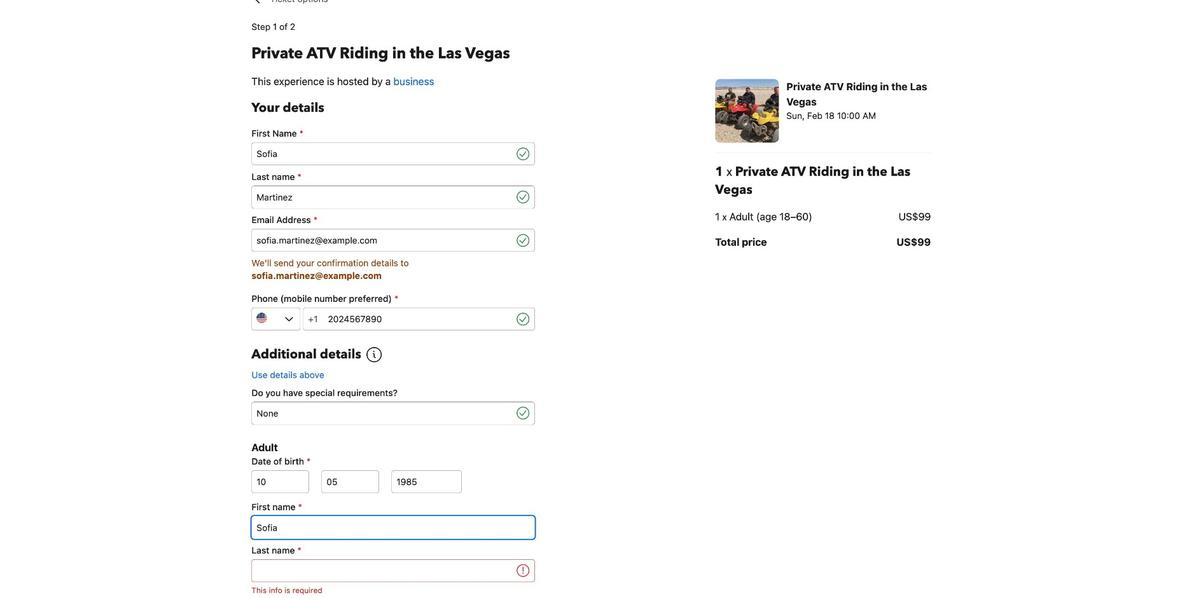 Task type: describe. For each thing, give the bounding box(es) containing it.
YYYY field
[[392, 471, 462, 494]]

mm field
[[322, 471, 379, 494]]



Task type: locate. For each thing, give the bounding box(es) containing it.
None field
[[252, 143, 514, 166], [252, 186, 514, 209], [252, 402, 514, 425], [252, 517, 535, 540], [252, 560, 514, 583], [252, 143, 514, 166], [252, 186, 514, 209], [252, 402, 514, 425], [252, 517, 535, 540], [252, 560, 514, 583]]

alert
[[252, 585, 535, 597]]

None email field
[[252, 229, 514, 252]]

Phone (mobile number preferred) telephone field
[[323, 308, 514, 331]]

dd field
[[252, 471, 309, 494]]



Task type: vqa. For each thing, say whether or not it's contained in the screenshot.
Is
no



